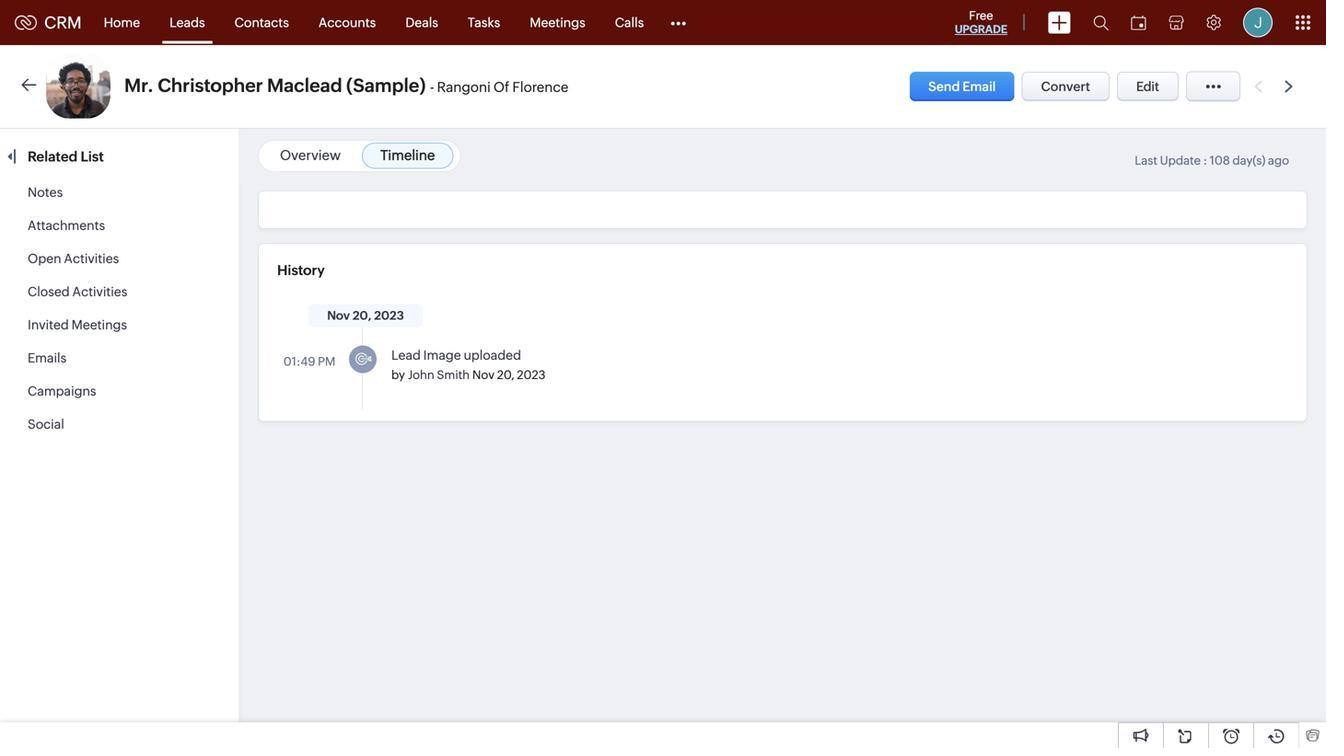 Task type: describe. For each thing, give the bounding box(es) containing it.
campaigns
[[28, 384, 96, 399]]

home
[[104, 15, 140, 30]]

nov 20, 2023
[[327, 309, 404, 323]]

profile image
[[1244, 8, 1273, 37]]

timeline
[[380, 147, 435, 164]]

list
[[81, 149, 104, 165]]

closed activities
[[28, 285, 127, 299]]

calendar image
[[1131, 15, 1147, 30]]

-
[[430, 79, 434, 95]]

christopher
[[158, 75, 263, 96]]

email
[[963, 79, 996, 94]]

by
[[391, 368, 405, 382]]

1 horizontal spatial meetings
[[530, 15, 586, 30]]

tasks link
[[453, 0, 515, 45]]

attachments link
[[28, 218, 105, 233]]

send email button
[[910, 72, 1015, 101]]

uploaded
[[464, 348, 521, 363]]

contacts link
[[220, 0, 304, 45]]

convert button
[[1022, 72, 1110, 101]]

contacts
[[235, 15, 289, 30]]

search image
[[1093, 15, 1109, 30]]

mr.
[[124, 75, 154, 96]]

nov inside the lead image uploaded by john smith nov 20, 2023
[[472, 368, 495, 382]]

free
[[969, 9, 993, 23]]

john
[[408, 368, 435, 382]]

mr. christopher maclead (sample) - rangoni of florence
[[124, 75, 569, 96]]

maclead
[[267, 75, 342, 96]]

20, inside the lead image uploaded by john smith nov 20, 2023
[[497, 368, 515, 382]]

01:49
[[283, 355, 315, 369]]

history
[[277, 263, 325, 279]]

related
[[28, 149, 78, 165]]

crm
[[44, 13, 82, 32]]

last
[[1135, 154, 1158, 168]]

01:49 pm
[[283, 355, 336, 369]]

deals
[[406, 15, 438, 30]]

(sample)
[[346, 75, 426, 96]]

social
[[28, 417, 64, 432]]

leads
[[170, 15, 205, 30]]

lead
[[391, 348, 421, 363]]

0 vertical spatial 2023
[[374, 309, 404, 323]]

send email
[[929, 79, 996, 94]]

calls link
[[600, 0, 659, 45]]

invited meetings
[[28, 318, 127, 333]]

update
[[1160, 154, 1201, 168]]

home link
[[89, 0, 155, 45]]

edit button
[[1117, 72, 1179, 101]]

create menu image
[[1048, 12, 1071, 34]]

1 vertical spatial meetings
[[71, 318, 127, 333]]

create menu element
[[1037, 0, 1082, 45]]

smith
[[437, 368, 470, 382]]



Task type: locate. For each thing, give the bounding box(es) containing it.
invited
[[28, 318, 69, 333]]

20,
[[353, 309, 372, 323], [497, 368, 515, 382]]

activities for open activities
[[64, 251, 119, 266]]

of
[[494, 79, 510, 95]]

overview link
[[280, 147, 341, 164]]

campaigns link
[[28, 384, 96, 399]]

closed activities link
[[28, 285, 127, 299]]

2023 up lead
[[374, 309, 404, 323]]

1 horizontal spatial nov
[[472, 368, 495, 382]]

calls
[[615, 15, 644, 30]]

activities for closed activities
[[72, 285, 127, 299]]

accounts
[[319, 15, 376, 30]]

overview
[[280, 147, 341, 164]]

related list
[[28, 149, 107, 165]]

previous record image
[[1255, 81, 1263, 93]]

0 horizontal spatial nov
[[327, 309, 350, 323]]

0 horizontal spatial 20,
[[353, 309, 372, 323]]

nov
[[327, 309, 350, 323], [472, 368, 495, 382]]

2023 down uploaded
[[517, 368, 546, 382]]

2023
[[374, 309, 404, 323], [517, 368, 546, 382]]

timeline link
[[380, 147, 435, 164]]

2023 inside the lead image uploaded by john smith nov 20, 2023
[[517, 368, 546, 382]]

0 vertical spatial nov
[[327, 309, 350, 323]]

meetings
[[530, 15, 586, 30], [71, 318, 127, 333]]

send
[[929, 79, 960, 94]]

nov down uploaded
[[472, 368, 495, 382]]

1 vertical spatial 20,
[[497, 368, 515, 382]]

0 horizontal spatial 2023
[[374, 309, 404, 323]]

:
[[1204, 154, 1208, 168]]

nov up pm
[[327, 309, 350, 323]]

closed
[[28, 285, 70, 299]]

108
[[1210, 154, 1230, 168]]

activities up the closed activities link
[[64, 251, 119, 266]]

social link
[[28, 417, 64, 432]]

crm link
[[15, 13, 82, 32]]

day(s)
[[1233, 154, 1266, 168]]

0 vertical spatial activities
[[64, 251, 119, 266]]

0 horizontal spatial meetings
[[71, 318, 127, 333]]

next record image
[[1285, 81, 1297, 93]]

lead image uploaded by john smith nov 20, 2023
[[391, 348, 546, 382]]

ago
[[1268, 154, 1290, 168]]

rangoni
[[437, 79, 491, 95]]

image
[[423, 348, 461, 363]]

search element
[[1082, 0, 1120, 45]]

upgrade
[[955, 23, 1008, 35]]

florence
[[512, 79, 569, 95]]

meetings link
[[515, 0, 600, 45]]

1 vertical spatial activities
[[72, 285, 127, 299]]

accounts link
[[304, 0, 391, 45]]

profile element
[[1232, 0, 1284, 45]]

1 horizontal spatial 2023
[[517, 368, 546, 382]]

edit
[[1137, 79, 1160, 94]]

emails
[[28, 351, 67, 366]]

open activities link
[[28, 251, 119, 266]]

Other Modules field
[[659, 8, 698, 37]]

notes link
[[28, 185, 63, 200]]

invited meetings link
[[28, 318, 127, 333]]

pm
[[318, 355, 336, 369]]

activities up invited meetings
[[72, 285, 127, 299]]

notes
[[28, 185, 63, 200]]

deals link
[[391, 0, 453, 45]]

1 vertical spatial nov
[[472, 368, 495, 382]]

meetings down the closed activities link
[[71, 318, 127, 333]]

meetings up the florence
[[530, 15, 586, 30]]

leads link
[[155, 0, 220, 45]]

open activities
[[28, 251, 119, 266]]

last update : 108 day(s) ago
[[1135, 154, 1290, 168]]

0 vertical spatial 20,
[[353, 309, 372, 323]]

logo image
[[15, 15, 37, 30]]

1 vertical spatial 2023
[[517, 368, 546, 382]]

emails link
[[28, 351, 67, 366]]

tasks
[[468, 15, 500, 30]]

open
[[28, 251, 61, 266]]

0 vertical spatial meetings
[[530, 15, 586, 30]]

free upgrade
[[955, 9, 1008, 35]]

activities
[[64, 251, 119, 266], [72, 285, 127, 299]]

1 horizontal spatial 20,
[[497, 368, 515, 382]]

attachments
[[28, 218, 105, 233]]

convert
[[1041, 79, 1091, 94]]



Task type: vqa. For each thing, say whether or not it's contained in the screenshot.
To
no



